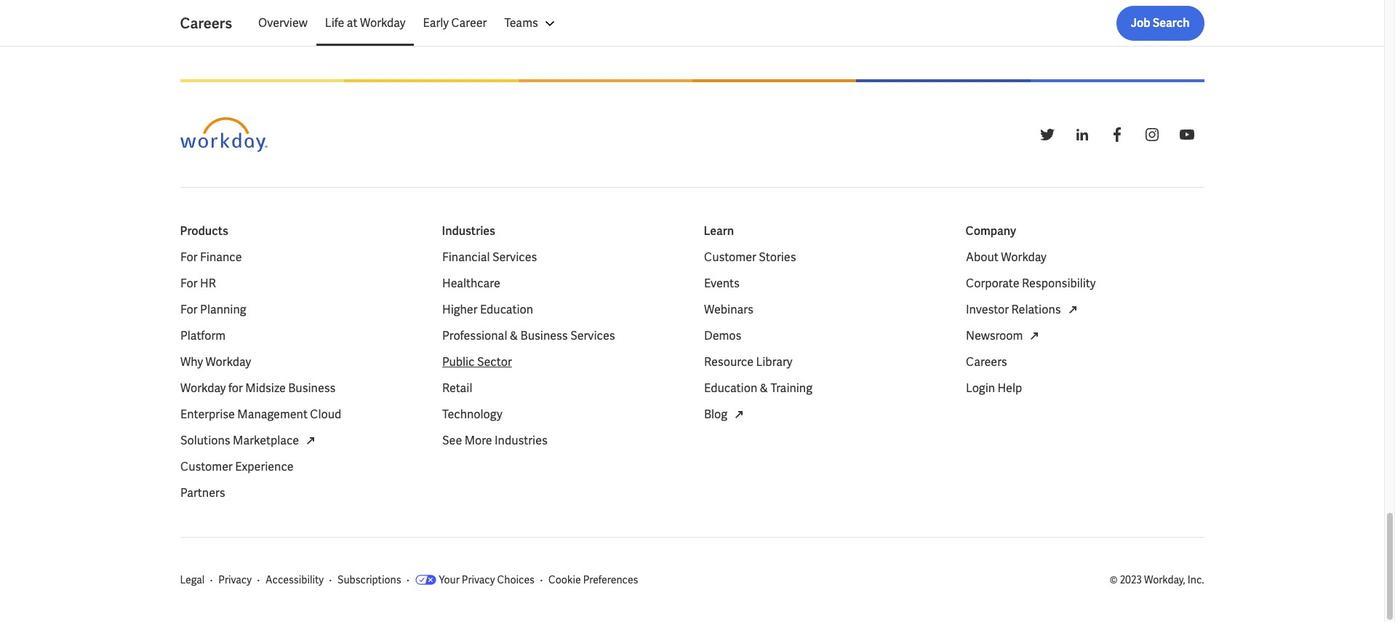 Task type: locate. For each thing, give the bounding box(es) containing it.
customer
[[704, 249, 756, 265], [180, 459, 232, 474]]

business
[[520, 328, 568, 343], [288, 380, 335, 396]]

0 horizontal spatial opens in a new tab image
[[302, 432, 319, 449]]

accessibility
[[266, 573, 324, 586]]

careers
[[180, 14, 232, 33], [966, 354, 1007, 369]]

opens in a new tab image for blog
[[730, 406, 748, 423]]

for
[[180, 249, 197, 265], [180, 276, 197, 291], [180, 302, 197, 317]]

services
[[492, 249, 537, 265], [570, 328, 615, 343]]

0 vertical spatial opens in a new tab image
[[1064, 301, 1081, 319]]

financial
[[442, 249, 490, 265]]

1 vertical spatial careers
[[966, 354, 1007, 369]]

corporate
[[966, 276, 1019, 291]]

for finance link
[[180, 249, 242, 266]]

privacy
[[219, 573, 252, 586], [462, 573, 495, 586]]

1 vertical spatial opens in a new tab image
[[730, 406, 748, 423]]

0 horizontal spatial careers
[[180, 14, 232, 33]]

career
[[451, 15, 487, 31]]

customer up "events"
[[704, 249, 756, 265]]

2 horizontal spatial opens in a new tab image
[[1064, 301, 1081, 319]]

webinars
[[704, 302, 753, 317]]

solutions marketplace
[[180, 433, 299, 448]]

more
[[464, 433, 492, 448]]

& left "training"
[[760, 380, 768, 396]]

search
[[1153, 15, 1190, 31]]

1 horizontal spatial customer
[[704, 249, 756, 265]]

life at workday
[[325, 15, 406, 31]]

1 horizontal spatial education
[[704, 380, 757, 396]]

your privacy choices link
[[415, 572, 535, 587]]

financial services
[[442, 249, 537, 265]]

why workday link
[[180, 353, 251, 371]]

careers for leftmost careers link
[[180, 14, 232, 33]]

solutions
[[180, 433, 230, 448]]

workday inside "link"
[[360, 15, 406, 31]]

0 horizontal spatial customer
[[180, 459, 232, 474]]

healthcare
[[442, 276, 500, 291]]

1 horizontal spatial careers
[[966, 354, 1007, 369]]

planning
[[200, 302, 246, 317]]

finance
[[200, 249, 242, 265]]

for down "for hr" link on the left top of the page
[[180, 302, 197, 317]]

why
[[180, 354, 203, 369]]

newsroom
[[966, 328, 1023, 343]]

list containing for finance
[[180, 249, 419, 502]]

cookie preferences
[[549, 573, 639, 586]]

business down higher education link
[[520, 328, 568, 343]]

list for products
[[180, 249, 419, 502]]

customer stories link
[[704, 249, 796, 266]]

1 vertical spatial &
[[760, 380, 768, 396]]

1 vertical spatial careers link
[[966, 353, 1007, 371]]

0 vertical spatial services
[[492, 249, 537, 265]]

1 vertical spatial industries
[[494, 433, 547, 448]]

2 vertical spatial opens in a new tab image
[[302, 432, 319, 449]]

0 horizontal spatial education
[[480, 302, 533, 317]]

go to linkedin image
[[1074, 126, 1091, 143]]

workday right at
[[360, 15, 406, 31]]

0 vertical spatial careers
[[180, 14, 232, 33]]

enterprise
[[180, 407, 235, 422]]

inc.
[[1188, 573, 1205, 586]]

list containing customer stories
[[704, 249, 943, 423]]

1 vertical spatial education
[[704, 380, 757, 396]]

partners
[[180, 485, 225, 500]]

relations
[[1011, 302, 1061, 317]]

list containing financial services
[[442, 249, 681, 449]]

1 horizontal spatial &
[[760, 380, 768, 396]]

for inside for finance link
[[180, 249, 197, 265]]

1 horizontal spatial privacy
[[462, 573, 495, 586]]

workday for midsize business link
[[180, 380, 335, 397]]

customer down solutions
[[180, 459, 232, 474]]

opens in a new tab image
[[1064, 301, 1081, 319], [730, 406, 748, 423], [302, 432, 319, 449]]

demos link
[[704, 327, 741, 345]]

0 horizontal spatial &
[[510, 328, 518, 343]]

business up cloud
[[288, 380, 335, 396]]

industries
[[442, 223, 496, 238], [494, 433, 547, 448]]

go to instagram image
[[1144, 126, 1161, 143]]

2 for from the top
[[180, 276, 197, 291]]

0 horizontal spatial business
[[288, 380, 335, 396]]

2 vertical spatial for
[[180, 302, 197, 317]]

education inside "link"
[[704, 380, 757, 396]]

industries up financial
[[442, 223, 496, 238]]

industries inside list
[[494, 433, 547, 448]]

industries right more
[[494, 433, 547, 448]]

0 vertical spatial business
[[520, 328, 568, 343]]

go to twitter image
[[1039, 126, 1056, 143]]

management
[[237, 407, 307, 422]]

partners link
[[180, 484, 225, 502]]

opens in a new tab image down responsibility
[[1064, 301, 1081, 319]]

privacy right legal 'link'
[[219, 573, 252, 586]]

1 vertical spatial for
[[180, 276, 197, 291]]

& inside "education & training" "link"
[[760, 380, 768, 396]]

privacy image
[[415, 575, 436, 585]]

for hr link
[[180, 275, 216, 292]]

privacy link
[[219, 572, 252, 587]]

sector
[[477, 354, 512, 369]]

retail
[[442, 380, 472, 396]]

at
[[347, 15, 358, 31]]

overview link
[[250, 6, 316, 41]]

education up professional & business services
[[480, 302, 533, 317]]

workday
[[360, 15, 406, 31], [1001, 249, 1047, 265], [205, 354, 251, 369], [180, 380, 226, 396]]

higher
[[442, 302, 477, 317]]

public
[[442, 354, 474, 369]]

professional
[[442, 328, 507, 343]]

for for for finance
[[180, 249, 197, 265]]

for for for hr
[[180, 276, 197, 291]]

1 horizontal spatial opens in a new tab image
[[730, 406, 748, 423]]

events link
[[704, 275, 740, 292]]

for left hr
[[180, 276, 197, 291]]

job search link
[[1117, 6, 1205, 41]]

menu
[[250, 6, 567, 41]]

list containing about workday
[[966, 249, 1205, 397]]

opens in a new tab image right blog
[[730, 406, 748, 423]]

workday up corporate responsibility on the top of page
[[1001, 249, 1047, 265]]

list
[[250, 6, 1205, 41], [180, 249, 419, 502], [442, 249, 681, 449], [704, 249, 943, 423], [966, 249, 1205, 397]]

1 vertical spatial customer
[[180, 459, 232, 474]]

& for professional
[[510, 328, 518, 343]]

0 horizontal spatial privacy
[[219, 573, 252, 586]]

privacy right "your"
[[462, 573, 495, 586]]

resource library
[[704, 354, 792, 369]]

for inside "for hr" link
[[180, 276, 197, 291]]

0 vertical spatial for
[[180, 249, 197, 265]]

early career
[[423, 15, 487, 31]]

careers inside list
[[966, 354, 1007, 369]]

for up for hr
[[180, 249, 197, 265]]

cloud
[[310, 407, 341, 422]]

0 vertical spatial careers link
[[180, 13, 250, 33]]

workday up for
[[205, 354, 251, 369]]

1 horizontal spatial business
[[520, 328, 568, 343]]

0 vertical spatial customer
[[704, 249, 756, 265]]

menu containing overview
[[250, 6, 567, 41]]

careers link up login
[[966, 353, 1007, 371]]

events
[[704, 276, 740, 291]]

3 for from the top
[[180, 302, 197, 317]]

careers link left overview
[[180, 13, 250, 33]]

newsroom link
[[966, 327, 1043, 345]]

professional & business services link
[[442, 327, 615, 345]]

1 vertical spatial services
[[570, 328, 615, 343]]

for hr
[[180, 276, 216, 291]]

choices
[[497, 573, 535, 586]]

0 vertical spatial &
[[510, 328, 518, 343]]

2 privacy from the left
[[462, 573, 495, 586]]

opens in a new tab image down cloud
[[302, 432, 319, 449]]

professional & business services
[[442, 328, 615, 343]]

go to youtube image
[[1178, 126, 1196, 143]]

& inside professional & business services link
[[510, 328, 518, 343]]

experience
[[235, 459, 293, 474]]

education down resource
[[704, 380, 757, 396]]

careers link
[[180, 13, 250, 33], [966, 353, 1007, 371]]

careers for careers link to the right
[[966, 354, 1007, 369]]

1 for from the top
[[180, 249, 197, 265]]

& for education
[[760, 380, 768, 396]]

privacy inside 'link'
[[462, 573, 495, 586]]

opens in a new tab image
[[1026, 327, 1043, 345]]

for inside for planning link
[[180, 302, 197, 317]]

& up the sector
[[510, 328, 518, 343]]

cookie preferences link
[[549, 572, 639, 587]]

0 horizontal spatial careers link
[[180, 13, 250, 33]]

teams button
[[496, 6, 567, 41]]



Task type: vqa. For each thing, say whether or not it's contained in the screenshot.
Cookie Preferences
yes



Task type: describe. For each thing, give the bounding box(es) containing it.
for
[[228, 380, 243, 396]]

go to the homepage image
[[180, 117, 267, 152]]

legal
[[180, 573, 205, 586]]

0 vertical spatial industries
[[442, 223, 496, 238]]

0 vertical spatial education
[[480, 302, 533, 317]]

public sector
[[442, 354, 512, 369]]

go to facebook image
[[1109, 126, 1126, 143]]

corporate responsibility link
[[966, 275, 1096, 292]]

marketplace
[[233, 433, 299, 448]]

enterprise management cloud
[[180, 407, 341, 422]]

workday,
[[1145, 573, 1186, 586]]

library
[[756, 354, 792, 369]]

see more industries link
[[442, 432, 547, 449]]

customer stories
[[704, 249, 796, 265]]

higher education link
[[442, 301, 533, 319]]

your
[[439, 573, 460, 586]]

your privacy choices
[[439, 573, 535, 586]]

about workday link
[[966, 249, 1047, 266]]

for planning link
[[180, 301, 246, 319]]

job search
[[1131, 15, 1190, 31]]

©
[[1110, 573, 1118, 586]]

customer for customer stories
[[704, 249, 756, 265]]

life
[[325, 15, 344, 31]]

education & training
[[704, 380, 812, 396]]

corporate responsibility
[[966, 276, 1096, 291]]

subscriptions link
[[338, 572, 401, 587]]

1 vertical spatial business
[[288, 380, 335, 396]]

about workday
[[966, 249, 1047, 265]]

see
[[442, 433, 462, 448]]

education & training link
[[704, 380, 812, 397]]

training
[[771, 380, 812, 396]]

0 horizontal spatial services
[[492, 249, 537, 265]]

for finance
[[180, 249, 242, 265]]

responsibility
[[1022, 276, 1096, 291]]

login help
[[966, 380, 1022, 396]]

workday up enterprise
[[180, 380, 226, 396]]

list for learn
[[704, 249, 943, 423]]

resource
[[704, 354, 754, 369]]

for planning
[[180, 302, 246, 317]]

preferences
[[583, 573, 639, 586]]

login help link
[[966, 380, 1022, 397]]

platform link
[[180, 327, 225, 345]]

customer experience
[[180, 459, 293, 474]]

customer experience link
[[180, 458, 293, 476]]

higher education
[[442, 302, 533, 317]]

demos
[[704, 328, 741, 343]]

legal link
[[180, 572, 205, 587]]

midsize
[[245, 380, 286, 396]]

help
[[998, 380, 1022, 396]]

opens in a new tab image for investor relations
[[1064, 301, 1081, 319]]

list for company
[[966, 249, 1205, 397]]

© 2023 workday, inc.
[[1110, 573, 1205, 586]]

list for industries
[[442, 249, 681, 449]]

1 privacy from the left
[[219, 573, 252, 586]]

list containing overview
[[250, 6, 1205, 41]]

webinars link
[[704, 301, 753, 319]]

hr
[[200, 276, 216, 291]]

life at workday link
[[316, 6, 414, 41]]

login
[[966, 380, 995, 396]]

job
[[1131, 15, 1151, 31]]

early
[[423, 15, 449, 31]]

customer for customer experience
[[180, 459, 232, 474]]

technology link
[[442, 406, 502, 423]]

learn
[[704, 223, 734, 238]]

2023
[[1120, 573, 1142, 586]]

technology
[[442, 407, 502, 422]]

blog link
[[704, 406, 748, 423]]

opens in a new tab image for solutions marketplace
[[302, 432, 319, 449]]

teams
[[505, 15, 538, 31]]

overview
[[258, 15, 308, 31]]

accessibility link
[[266, 572, 324, 587]]

financial services link
[[442, 249, 537, 266]]

cookie
[[549, 573, 581, 586]]

enterprise management cloud link
[[180, 406, 341, 423]]

for for for planning
[[180, 302, 197, 317]]

stories
[[759, 249, 796, 265]]

company
[[966, 223, 1017, 238]]

subscriptions
[[338, 573, 401, 586]]

early career link
[[414, 6, 496, 41]]

1 horizontal spatial services
[[570, 328, 615, 343]]

blog
[[704, 407, 727, 422]]

healthcare link
[[442, 275, 500, 292]]

investor
[[966, 302, 1009, 317]]

public sector link
[[442, 353, 512, 371]]

1 horizontal spatial careers link
[[966, 353, 1007, 371]]



